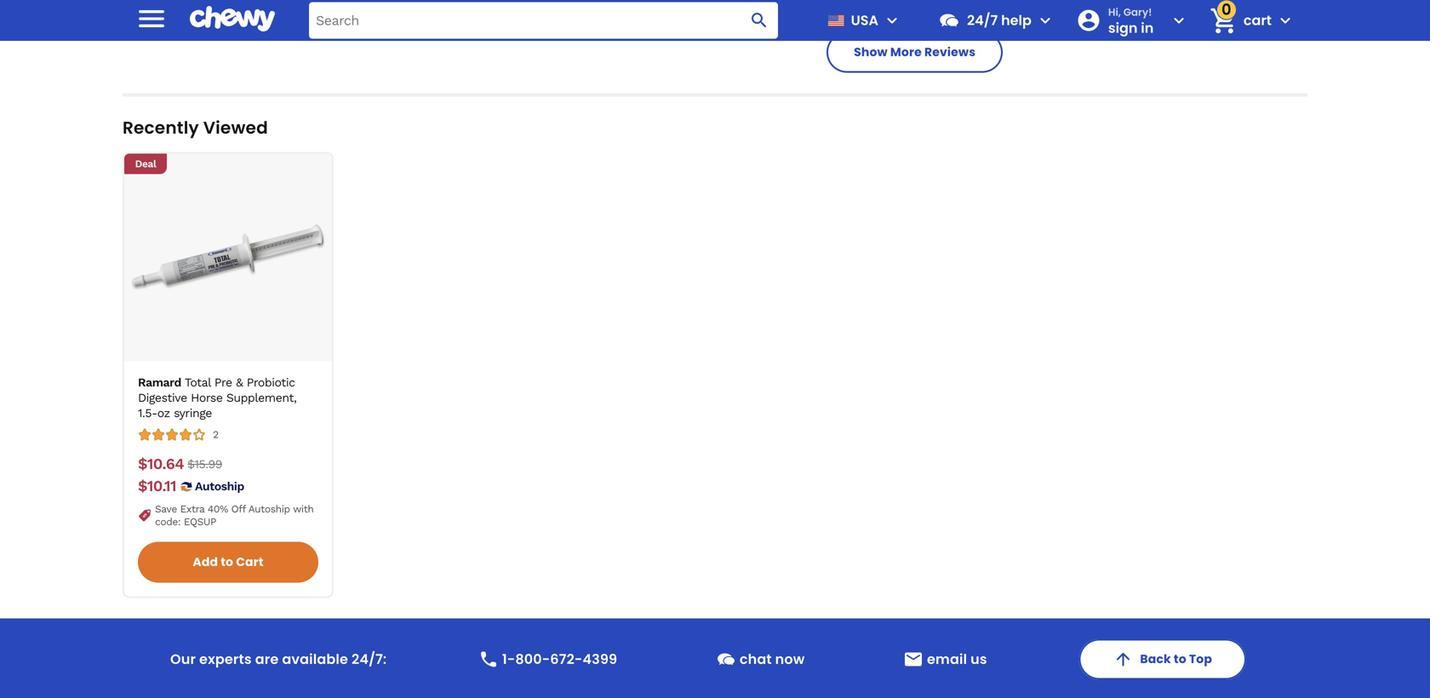 Task type: vqa. For each thing, say whether or not it's contained in the screenshot.
IN-
no



Task type: describe. For each thing, give the bounding box(es) containing it.
$10.64
[[138, 455, 184, 473]]

reviews
[[925, 44, 976, 60]]

1-
[[502, 650, 515, 669]]

usa
[[851, 11, 879, 30]]

deal
[[135, 158, 156, 170]]

email us link
[[896, 642, 994, 676]]

horse
[[191, 391, 223, 405]]

our experts are available 24/7:
[[170, 650, 387, 669]]

show more reviews button
[[827, 32, 1003, 73]]

recently viewed
[[123, 116, 268, 140]]

chewy support image
[[938, 9, 960, 31]]

cart
[[236, 554, 264, 570]]

experts
[[199, 650, 252, 669]]

total
[[185, 375, 211, 389]]

menu image
[[882, 10, 902, 31]]

ramard
[[138, 375, 181, 389]]

1-800-672-4399 link
[[472, 642, 624, 676]]

off
[[231, 503, 246, 515]]

1.5-
[[138, 406, 157, 420]]

cart link
[[1203, 0, 1272, 41]]

digestive
[[138, 391, 187, 405]]

chat now
[[740, 650, 805, 669]]

email us
[[927, 650, 987, 669]]

chat
[[740, 650, 772, 669]]

viewed
[[203, 116, 268, 140]]

supplement,
[[226, 391, 297, 405]]

1-800-672-4399
[[502, 650, 617, 669]]

show more reviews
[[854, 44, 976, 60]]

back to top button
[[1079, 639, 1246, 680]]

672-
[[550, 650, 583, 669]]

oz
[[157, 406, 170, 420]]

account menu image
[[1169, 10, 1189, 31]]

hi, gary! sign in
[[1108, 5, 1154, 37]]

save extra 40% off autoship with code: eqsup
[[155, 503, 314, 528]]

Product search field
[[309, 2, 778, 39]]

extra
[[180, 503, 204, 515]]

$10.64 text field
[[138, 455, 184, 474]]

top
[[1189, 651, 1212, 668]]

40%
[[208, 503, 228, 515]]

4399
[[583, 650, 617, 669]]

now
[[775, 650, 805, 669]]



Task type: locate. For each thing, give the bounding box(es) containing it.
code:
[[155, 516, 181, 528]]

24/7:
[[352, 650, 387, 669]]

more
[[890, 44, 922, 60]]

recently
[[123, 116, 199, 140]]

pre
[[214, 375, 232, 389]]

hi,
[[1108, 5, 1121, 19]]

items image
[[1208, 6, 1238, 36]]

to for back
[[1174, 651, 1187, 668]]

back to top
[[1140, 651, 1212, 668]]

chewy support image
[[716, 649, 736, 670]]

1 horizontal spatial to
[[1174, 651, 1187, 668]]

24/7 help
[[967, 11, 1032, 30]]

sign
[[1108, 18, 1138, 37]]

back
[[1140, 651, 1171, 668]]

1 horizontal spatial autoship
[[248, 503, 290, 515]]

2
[[213, 429, 218, 441]]

0 horizontal spatial autoship
[[195, 479, 244, 493]]

add to cart
[[193, 554, 264, 570]]

in
[[1141, 18, 1154, 37]]

add
[[193, 554, 218, 570]]

us
[[971, 650, 987, 669]]

&
[[236, 375, 243, 389]]

add to cart button
[[138, 542, 318, 583]]

syringe
[[174, 406, 212, 420]]

save
[[155, 503, 177, 515]]

with
[[293, 503, 314, 515]]

chat now button
[[709, 642, 812, 676]]

email
[[927, 650, 967, 669]]

chewy home image
[[190, 0, 275, 38]]

our
[[170, 650, 196, 669]]

autoship inside save extra 40% off autoship with code: eqsup
[[248, 503, 290, 515]]

0 vertical spatial autoship
[[195, 479, 244, 493]]

0 vertical spatial to
[[221, 554, 233, 570]]

24/7 help link
[[931, 0, 1032, 41]]

probiotic
[[247, 375, 295, 389]]

to left top at the right bottom
[[1174, 651, 1187, 668]]

to right add
[[221, 554, 233, 570]]

cart menu image
[[1275, 10, 1296, 31]]

autoship
[[195, 479, 244, 493], [248, 503, 290, 515]]

0 horizontal spatial to
[[221, 554, 233, 570]]

gary!
[[1123, 5, 1152, 19]]

$15.99 text field
[[187, 455, 222, 474]]

available
[[282, 650, 348, 669]]

800-
[[515, 650, 550, 669]]

menu image
[[135, 1, 169, 36]]

total pre & probiotic digestive horse supplement, 1.5-oz syringe
[[138, 375, 297, 420]]

Search text field
[[309, 2, 778, 39]]

usa button
[[821, 0, 902, 41]]

autoship right off
[[248, 503, 290, 515]]

help menu image
[[1035, 10, 1056, 31]]

submit search image
[[749, 10, 770, 31]]

to for add
[[221, 554, 233, 570]]

$10.64 $15.99
[[138, 455, 222, 473]]

$10.11 text field
[[138, 477, 176, 496]]

1 vertical spatial to
[[1174, 651, 1187, 668]]

24/7
[[967, 11, 998, 30]]

$15.99
[[187, 457, 222, 471]]

show
[[854, 44, 888, 60]]

autoship up 40%
[[195, 479, 244, 493]]

eqsup
[[184, 516, 216, 528]]

are
[[255, 650, 279, 669]]

to
[[221, 554, 233, 570], [1174, 651, 1187, 668]]

cart
[[1244, 11, 1272, 30]]

help
[[1001, 11, 1032, 30]]

1 vertical spatial autoship
[[248, 503, 290, 515]]

$10.11
[[138, 477, 176, 495]]

ramard total pre & probiotic digestive horse supplement, 1.5-oz syringe image
[[131, 160, 325, 355]]



